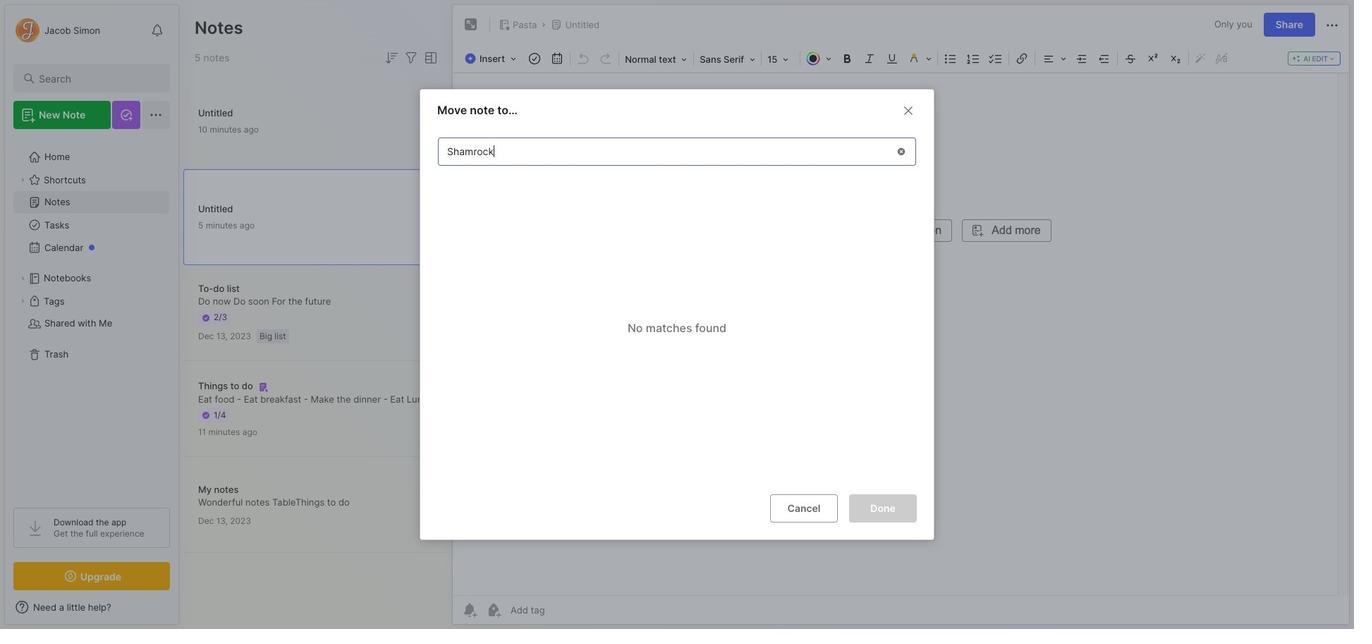 Task type: vqa. For each thing, say whether or not it's contained in the screenshot.
Close image
yes



Task type: locate. For each thing, give the bounding box(es) containing it.
italic image
[[860, 49, 880, 68]]

checklist image
[[986, 49, 1006, 68]]

None search field
[[39, 70, 157, 87]]

tree inside main element
[[5, 138, 179, 495]]

calendar event image
[[548, 49, 567, 68]]

indent image
[[1073, 49, 1092, 68]]

tree
[[5, 138, 179, 495]]

add a reminder image
[[461, 602, 478, 619]]

alignment image
[[1037, 49, 1071, 68]]

strikethrough image
[[1121, 49, 1141, 68]]

Find a location field
[[431, 130, 924, 483]]

highlight image
[[904, 49, 936, 68]]

add tag image
[[485, 602, 502, 619]]

bulleted list image
[[941, 49, 961, 68]]

subscript image
[[1166, 49, 1186, 68]]

underline image
[[883, 49, 902, 68]]

close image
[[900, 102, 917, 119]]

task image
[[525, 49, 545, 68]]



Task type: describe. For each thing, give the bounding box(es) containing it.
outdent image
[[1095, 49, 1115, 68]]

font color image
[[802, 49, 836, 68]]

main element
[[0, 0, 183, 629]]

bold image
[[838, 49, 857, 68]]

expand tags image
[[18, 297, 27, 305]]

font family image
[[696, 49, 760, 68]]

superscript image
[[1144, 49, 1164, 68]]

insert image
[[461, 49, 524, 68]]

note window element
[[452, 4, 1350, 625]]

insert link image
[[1013, 49, 1032, 68]]

Note Editor text field
[[453, 73, 1350, 595]]

heading level image
[[621, 49, 692, 68]]

expand notebooks image
[[18, 274, 27, 283]]

numbered list image
[[964, 49, 984, 68]]

Search text field
[[39, 72, 157, 85]]

expand note image
[[463, 16, 480, 33]]

Find a location… text field
[[439, 140, 888, 163]]

none search field inside main element
[[39, 70, 157, 87]]

font size image
[[763, 49, 799, 68]]



